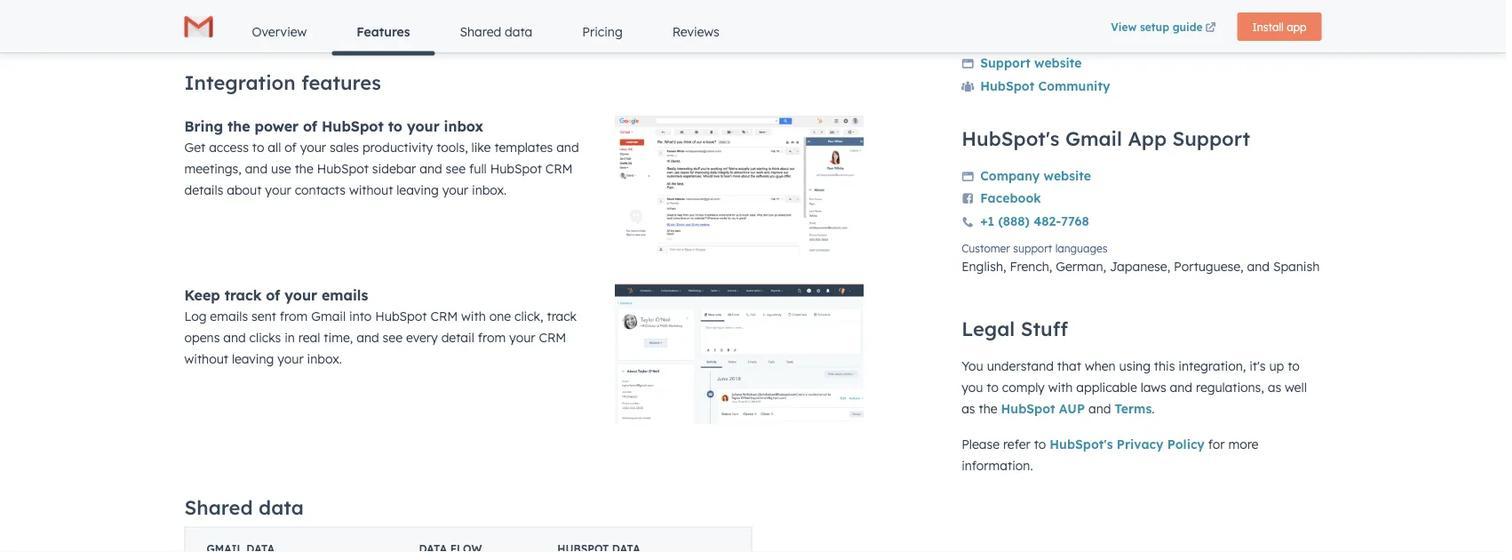 Task type: describe. For each thing, give the bounding box(es) containing it.
hubspot down sales
[[317, 161, 369, 176]]

install
[[1253, 20, 1284, 33]]

view
[[1111, 20, 1137, 33]]

and inside 'you understand that when using this integration, it's up to you to comply with applicable laws and regulations, as well as the'
[[1170, 379, 1193, 395]]

overview button
[[227, 11, 332, 53]]

aup
[[1060, 400, 1086, 416]]

every
[[406, 329, 438, 345]]

pricing button
[[558, 11, 648, 53]]

and up about
[[245, 161, 268, 176]]

support website link
[[962, 54, 1082, 75]]

get
[[184, 139, 206, 155]]

in
[[285, 329, 295, 345]]

pricing
[[583, 24, 623, 40]]

privacy
[[1117, 436, 1164, 451]]

clicks
[[249, 329, 281, 345]]

app
[[1287, 20, 1307, 33]]

1 vertical spatial crm
[[431, 308, 458, 323]]

into
[[349, 308, 372, 323]]

for
[[1209, 436, 1225, 451]]

install app link
[[1238, 12, 1322, 41]]

shared inside button
[[460, 24, 502, 40]]

terms link
[[1115, 400, 1152, 416]]

1 vertical spatial emails
[[210, 308, 248, 323]]

app
[[1129, 126, 1167, 151]]

1 horizontal spatial of
[[285, 139, 297, 155]]

1 horizontal spatial from
[[478, 329, 506, 345]]

3 , from the left
[[1104, 259, 1107, 274]]

productivity
[[363, 139, 433, 155]]

and down applicable
[[1089, 400, 1112, 416]]

to right you
[[987, 379, 999, 395]]

to left all
[[252, 139, 264, 155]]

hubspot's privacy policy link
[[1050, 436, 1205, 451]]

applicable
[[1077, 379, 1138, 395]]

you understand that when using this integration, it's up to you to comply with applicable laws and regulations, as well as the
[[962, 358, 1308, 416]]

1 vertical spatial support
[[1173, 126, 1251, 151]]

more
[[1229, 436, 1259, 451]]

up
[[1270, 358, 1285, 373]]

4 , from the left
[[1168, 259, 1171, 274]]

gmail inside keep track of your emails log emails sent from gmail into hubspot crm with one click, track opens and clicks in real time, and see every detail from your crm without leaving your inbox.
[[311, 308, 346, 323]]

hubspot up sales
[[322, 117, 384, 135]]

this
[[1155, 358, 1176, 373]]

website for company website
[[1044, 167, 1092, 183]]

your down click, on the left
[[509, 329, 536, 345]]

you
[[962, 379, 984, 395]]

bring the power of hubspot to your inbox get access to all of your sales productivity tools, like templates and meetings, and use the hubspot sidebar and see full hubspot crm details about your contacts without leaving your inbox.
[[184, 117, 579, 198]]

1 , from the left
[[1004, 259, 1007, 274]]

well
[[1286, 379, 1308, 395]]

0 vertical spatial from
[[280, 308, 308, 323]]

full
[[469, 161, 487, 176]]

you
[[962, 358, 984, 373]]

log
[[184, 308, 207, 323]]

with for emails
[[461, 308, 486, 323]]

0 horizontal spatial track
[[225, 286, 262, 303]]

overview
[[252, 24, 307, 40]]

hubspot aup and terms .
[[1001, 400, 1155, 416]]

install app
[[1253, 20, 1307, 33]]

0 horizontal spatial support
[[981, 55, 1031, 71]]

1 vertical spatial shared data
[[184, 495, 304, 519]]

setup
[[1141, 20, 1170, 33]]

2 , from the left
[[1050, 259, 1053, 274]]

french
[[1010, 259, 1050, 274]]

inbox. inside keep track of your emails log emails sent from gmail into hubspot crm with one click, track opens and clicks in real time, and see every detail from your crm without leaving your inbox.
[[307, 351, 342, 366]]

guide
[[1173, 20, 1203, 33]]

integration
[[184, 70, 296, 94]]

like
[[472, 139, 491, 155]]

details
[[184, 182, 223, 198]]

0 horizontal spatial data
[[259, 495, 304, 519]]

company
[[981, 167, 1040, 183]]

please
[[962, 436, 1000, 451]]

with for using
[[1049, 379, 1073, 395]]

customer support languages english , french , german , japanese , portuguese , and spanish
[[962, 241, 1320, 274]]

view setup guide link
[[1103, 12, 1227, 41]]

one
[[490, 308, 511, 323]]

your left sales
[[300, 139, 326, 155]]

understand
[[987, 358, 1054, 373]]

company website link
[[962, 166, 1092, 187]]

hubspot's gmail app support
[[962, 126, 1251, 151]]

legal stuff
[[962, 316, 1069, 341]]

reviews button
[[648, 11, 745, 53]]

of inside keep track of your emails log emails sent from gmail into hubspot crm with one click, track opens and clicks in real time, and see every detail from your crm without leaving your inbox.
[[266, 286, 280, 303]]

real
[[299, 329, 320, 345]]

1 vertical spatial the
[[295, 161, 314, 176]]

0 horizontal spatial shared
[[184, 495, 253, 519]]

hubspot community
[[981, 78, 1111, 93]]

english
[[962, 259, 1004, 274]]

2 horizontal spatial of
[[303, 117, 317, 135]]

about
[[227, 182, 262, 198]]

data inside button
[[505, 24, 533, 40]]

0 vertical spatial the
[[228, 117, 250, 135]]

0 vertical spatial hubspot's
[[962, 126, 1060, 151]]

opens
[[184, 329, 220, 345]]

bring
[[184, 117, 223, 135]]

it's
[[1250, 358, 1266, 373]]

german
[[1056, 259, 1104, 274]]

meetings,
[[184, 161, 242, 176]]

use
[[271, 161, 291, 176]]

and left the clicks
[[223, 329, 246, 345]]

keep
[[184, 286, 220, 303]]



Task type: vqa. For each thing, say whether or not it's contained in the screenshot.
track
yes



Task type: locate. For each thing, give the bounding box(es) containing it.
1 horizontal spatial shared
[[460, 24, 502, 40]]

inbox. inside the bring the power of hubspot to your inbox get access to all of your sales productivity tools, like templates and meetings, and use the hubspot sidebar and see full hubspot crm details about your contacts without leaving your inbox.
[[472, 182, 507, 198]]

482-
[[1034, 213, 1062, 228]]

1 vertical spatial hubspot's
[[1050, 436, 1113, 451]]

gmail
[[1066, 126, 1123, 151], [311, 308, 346, 323]]

hubspot inside keep track of your emails log emails sent from gmail into hubspot crm with one click, track opens and clicks in real time, and see every detail from your crm without leaving your inbox.
[[375, 308, 427, 323]]

0 vertical spatial with
[[461, 308, 486, 323]]

hubspot down the templates
[[490, 161, 542, 176]]

,
[[1004, 259, 1007, 274], [1050, 259, 1053, 274], [1104, 259, 1107, 274], [1168, 259, 1171, 274], [1241, 259, 1244, 274]]

integration features
[[184, 70, 381, 94]]

0 vertical spatial website
[[1035, 55, 1082, 71]]

regulations,
[[1197, 379, 1265, 395]]

hubspot inside "link"
[[981, 78, 1035, 93]]

the down you
[[979, 400, 998, 416]]

leaving down 'sidebar'
[[397, 182, 439, 198]]

leaving
[[397, 182, 439, 198], [232, 351, 274, 366]]

0 vertical spatial gmail
[[1066, 126, 1123, 151]]

support website
[[981, 55, 1082, 71]]

0 vertical spatial inbox.
[[472, 182, 507, 198]]

stuff
[[1021, 316, 1069, 341]]

, left spanish
[[1241, 259, 1244, 274]]

with down that
[[1049, 379, 1073, 395]]

gmail up the time,
[[311, 308, 346, 323]]

without inside keep track of your emails log emails sent from gmail into hubspot crm with one click, track opens and clicks in real time, and see every detail from your crm without leaving your inbox.
[[184, 351, 228, 366]]

see inside keep track of your emails log emails sent from gmail into hubspot crm with one click, track opens and clicks in real time, and see every detail from your crm without leaving your inbox.
[[383, 329, 403, 345]]

+1
[[981, 213, 995, 228]]

0 horizontal spatial with
[[461, 308, 486, 323]]

spanish
[[1274, 259, 1320, 274]]

0 horizontal spatial gmail
[[311, 308, 346, 323]]

2 vertical spatial of
[[266, 286, 280, 303]]

leaving down the clicks
[[232, 351, 274, 366]]

1 vertical spatial inbox.
[[307, 351, 342, 366]]

emails up into
[[322, 286, 368, 303]]

1 vertical spatial without
[[184, 351, 228, 366]]

facebook link
[[962, 189, 1042, 210]]

0 vertical spatial of
[[303, 117, 317, 135]]

click,
[[515, 308, 544, 323]]

crm inside the bring the power of hubspot to your inbox get access to all of your sales productivity tools, like templates and meetings, and use the hubspot sidebar and see full hubspot crm details about your contacts without leaving your inbox.
[[546, 161, 573, 176]]

customer
[[962, 241, 1011, 255]]

0 horizontal spatial from
[[280, 308, 308, 323]]

support right app
[[1173, 126, 1251, 151]]

0 vertical spatial see
[[446, 161, 466, 176]]

to right refer
[[1035, 436, 1047, 451]]

1 horizontal spatial leaving
[[397, 182, 439, 198]]

when
[[1085, 358, 1116, 373]]

see left every
[[383, 329, 403, 345]]

1 vertical spatial from
[[478, 329, 506, 345]]

0 horizontal spatial leaving
[[232, 351, 274, 366]]

1 vertical spatial gmail
[[311, 308, 346, 323]]

1 vertical spatial of
[[285, 139, 297, 155]]

and down into
[[357, 329, 379, 345]]

5 , from the left
[[1241, 259, 1244, 274]]

2 horizontal spatial the
[[979, 400, 998, 416]]

for more information.
[[962, 436, 1259, 473]]

0 vertical spatial as
[[1268, 379, 1282, 395]]

of right all
[[285, 139, 297, 155]]

the inside 'you understand that when using this integration, it's up to you to comply with applicable laws and regulations, as well as the'
[[979, 400, 998, 416]]

and right the templates
[[557, 139, 579, 155]]

laws
[[1141, 379, 1167, 395]]

from down "one"
[[478, 329, 506, 345]]

2 vertical spatial crm
[[539, 329, 566, 345]]

information.
[[962, 457, 1034, 473]]

legal
[[962, 316, 1015, 341]]

0 vertical spatial leaving
[[397, 182, 439, 198]]

inbox. down the time,
[[307, 351, 342, 366]]

support up hubspot community "link"
[[981, 55, 1031, 71]]

with inside 'you understand that when using this integration, it's up to you to comply with applicable laws and regulations, as well as the'
[[1049, 379, 1073, 395]]

1 horizontal spatial the
[[295, 161, 314, 176]]

gmail left app
[[1066, 126, 1123, 151]]

to right up
[[1288, 358, 1300, 373]]

sidebar
[[372, 161, 416, 176]]

inbox
[[444, 117, 484, 135]]

portuguese
[[1174, 259, 1241, 274]]

from up in
[[280, 308, 308, 323]]

hubspot down comply at the bottom of the page
[[1001, 400, 1056, 416]]

crm down the templates
[[546, 161, 573, 176]]

and
[[557, 139, 579, 155], [245, 161, 268, 176], [420, 161, 442, 176], [1248, 259, 1270, 274], [223, 329, 246, 345], [357, 329, 379, 345], [1170, 379, 1193, 395], [1089, 400, 1112, 416]]

as down you
[[962, 400, 976, 416]]

emails right log
[[210, 308, 248, 323]]

crm down click, on the left
[[539, 329, 566, 345]]

languages
[[1056, 241, 1108, 255]]

0 horizontal spatial see
[[383, 329, 403, 345]]

with up the detail at the left of page
[[461, 308, 486, 323]]

as left the well
[[1268, 379, 1282, 395]]

1 horizontal spatial with
[[1049, 379, 1073, 395]]

1 vertical spatial see
[[383, 329, 403, 345]]

your down use on the top left of the page
[[265, 182, 291, 198]]

1 vertical spatial data
[[259, 495, 304, 519]]

1 horizontal spatial without
[[349, 182, 393, 198]]

1 horizontal spatial inbox.
[[472, 182, 507, 198]]

leaving inside keep track of your emails log emails sent from gmail into hubspot crm with one click, track opens and clicks in real time, and see every detail from your crm without leaving your inbox.
[[232, 351, 274, 366]]

, left french
[[1004, 259, 1007, 274]]

0 vertical spatial shared
[[460, 24, 502, 40]]

refer
[[1004, 436, 1031, 451]]

1 vertical spatial as
[[962, 400, 976, 416]]

bring the power of hubspot to your inbox image
[[615, 115, 864, 255]]

1 vertical spatial track
[[547, 308, 577, 323]]

and left spanish
[[1248, 259, 1270, 274]]

0 horizontal spatial without
[[184, 351, 228, 366]]

1 vertical spatial with
[[1049, 379, 1073, 395]]

that
[[1058, 358, 1082, 373]]

without down opens
[[184, 351, 228, 366]]

see down tools, on the top
[[446, 161, 466, 176]]

track
[[225, 286, 262, 303], [547, 308, 577, 323]]

your down in
[[278, 351, 304, 366]]

1 horizontal spatial data
[[505, 24, 533, 40]]

0 vertical spatial data
[[505, 24, 533, 40]]

company website
[[981, 167, 1092, 183]]

hubspot's up company
[[962, 126, 1060, 151]]

1 horizontal spatial track
[[547, 308, 577, 323]]

see inside the bring the power of hubspot to your inbox get access to all of your sales productivity tools, like templates and meetings, and use the hubspot sidebar and see full hubspot crm details about your contacts without leaving your inbox.
[[446, 161, 466, 176]]

leaving inside the bring the power of hubspot to your inbox get access to all of your sales productivity tools, like templates and meetings, and use the hubspot sidebar and see full hubspot crm details about your contacts without leaving your inbox.
[[397, 182, 439, 198]]

, down the support
[[1050, 259, 1053, 274]]

1 horizontal spatial support
[[1173, 126, 1251, 151]]

crm up the detail at the left of page
[[431, 308, 458, 323]]

of up the sent
[[266, 286, 280, 303]]

hubspot community link
[[962, 76, 1111, 98]]

hubspot's down the hubspot aup and terms .
[[1050, 436, 1113, 451]]

0 vertical spatial emails
[[322, 286, 368, 303]]

terms
[[1115, 400, 1152, 416]]

track up the sent
[[225, 286, 262, 303]]

the up access at left
[[228, 117, 250, 135]]

features
[[357, 24, 410, 40]]

(888)
[[999, 213, 1030, 228]]

japanese
[[1110, 259, 1168, 274]]

0 horizontal spatial emails
[[210, 308, 248, 323]]

, down languages
[[1104, 259, 1107, 274]]

0 horizontal spatial the
[[228, 117, 250, 135]]

all
[[268, 139, 281, 155]]

website up hubspot community
[[1035, 55, 1082, 71]]

of right power
[[303, 117, 317, 135]]

, left portuguese
[[1168, 259, 1171, 274]]

templates
[[495, 139, 553, 155]]

hubspot up every
[[375, 308, 427, 323]]

with
[[461, 308, 486, 323], [1049, 379, 1073, 395]]

contacts
[[295, 182, 346, 198]]

keep track of your emails log emails sent from gmail into hubspot crm with one click, track opens and clicks in real time, and see every detail from your crm without leaving your inbox.
[[184, 286, 577, 366]]

website up 7768
[[1044, 167, 1092, 183]]

1 vertical spatial shared
[[184, 495, 253, 519]]

without inside the bring the power of hubspot to your inbox get access to all of your sales productivity tools, like templates and meetings, and use the hubspot sidebar and see full hubspot crm details about your contacts without leaving your inbox.
[[349, 182, 393, 198]]

support
[[1014, 241, 1053, 255]]

+1 (888) 482-7768 link
[[962, 211, 1090, 233]]

.
[[1152, 400, 1155, 416]]

0 horizontal spatial shared data
[[184, 495, 304, 519]]

and down tools, on the top
[[420, 161, 442, 176]]

sales
[[330, 139, 359, 155]]

1 vertical spatial leaving
[[232, 351, 274, 366]]

1 horizontal spatial shared data
[[460, 24, 533, 40]]

to up productivity
[[388, 117, 403, 135]]

1 horizontal spatial see
[[446, 161, 466, 176]]

0 vertical spatial shared data
[[460, 24, 533, 40]]

keep track of your emails image
[[615, 284, 864, 424]]

hubspot aup link
[[1001, 400, 1086, 416]]

your
[[407, 117, 440, 135], [300, 139, 326, 155], [265, 182, 291, 198], [442, 182, 469, 198], [285, 286, 317, 303], [509, 329, 536, 345], [278, 351, 304, 366]]

your up "real" at the left bottom
[[285, 286, 317, 303]]

0 vertical spatial without
[[349, 182, 393, 198]]

7768
[[1062, 213, 1090, 228]]

of
[[303, 117, 317, 135], [285, 139, 297, 155], [266, 286, 280, 303]]

and inside the customer support languages english , french , german , japanese , portuguese , and spanish
[[1248, 259, 1270, 274]]

+1 (888) 482-7768
[[981, 213, 1090, 228]]

1 vertical spatial website
[[1044, 167, 1092, 183]]

policy
[[1168, 436, 1205, 451]]

data
[[505, 24, 533, 40], [259, 495, 304, 519]]

your down tools, on the top
[[442, 182, 469, 198]]

0 horizontal spatial as
[[962, 400, 976, 416]]

see
[[446, 161, 466, 176], [383, 329, 403, 345]]

facebook
[[981, 190, 1042, 206]]

0 vertical spatial crm
[[546, 161, 573, 176]]

1 horizontal spatial as
[[1268, 379, 1282, 395]]

access
[[209, 139, 249, 155]]

without down 'sidebar'
[[349, 182, 393, 198]]

community
[[1039, 78, 1111, 93]]

hubspot
[[981, 78, 1035, 93], [322, 117, 384, 135], [317, 161, 369, 176], [490, 161, 542, 176], [375, 308, 427, 323], [1001, 400, 1056, 416]]

integration,
[[1179, 358, 1247, 373]]

website for support website
[[1035, 55, 1082, 71]]

power
[[255, 117, 299, 135]]

inbox. down full at the left of the page
[[472, 182, 507, 198]]

0 horizontal spatial of
[[266, 286, 280, 303]]

and down "this" at the bottom of page
[[1170, 379, 1193, 395]]

1 horizontal spatial gmail
[[1066, 126, 1123, 151]]

navigation
[[227, 11, 1103, 56]]

navigation containing overview
[[227, 11, 1103, 56]]

time,
[[324, 329, 353, 345]]

the
[[228, 117, 250, 135], [295, 161, 314, 176], [979, 400, 998, 416]]

detail
[[442, 329, 475, 345]]

0 vertical spatial support
[[981, 55, 1031, 71]]

0 horizontal spatial inbox.
[[307, 351, 342, 366]]

comply
[[1003, 379, 1045, 395]]

support
[[981, 55, 1031, 71], [1173, 126, 1251, 151]]

1 horizontal spatial emails
[[322, 286, 368, 303]]

shared data button
[[435, 11, 558, 53]]

track right click, on the left
[[547, 308, 577, 323]]

the right use on the top left of the page
[[295, 161, 314, 176]]

tools,
[[437, 139, 468, 155]]

your up productivity
[[407, 117, 440, 135]]

with inside keep track of your emails log emails sent from gmail into hubspot crm with one click, track opens and clicks in real time, and see every detail from your crm without leaving your inbox.
[[461, 308, 486, 323]]

hubspot down support website link
[[981, 78, 1035, 93]]

shared data inside button
[[460, 24, 533, 40]]

features
[[302, 70, 381, 94]]

2 vertical spatial the
[[979, 400, 998, 416]]

0 vertical spatial track
[[225, 286, 262, 303]]



